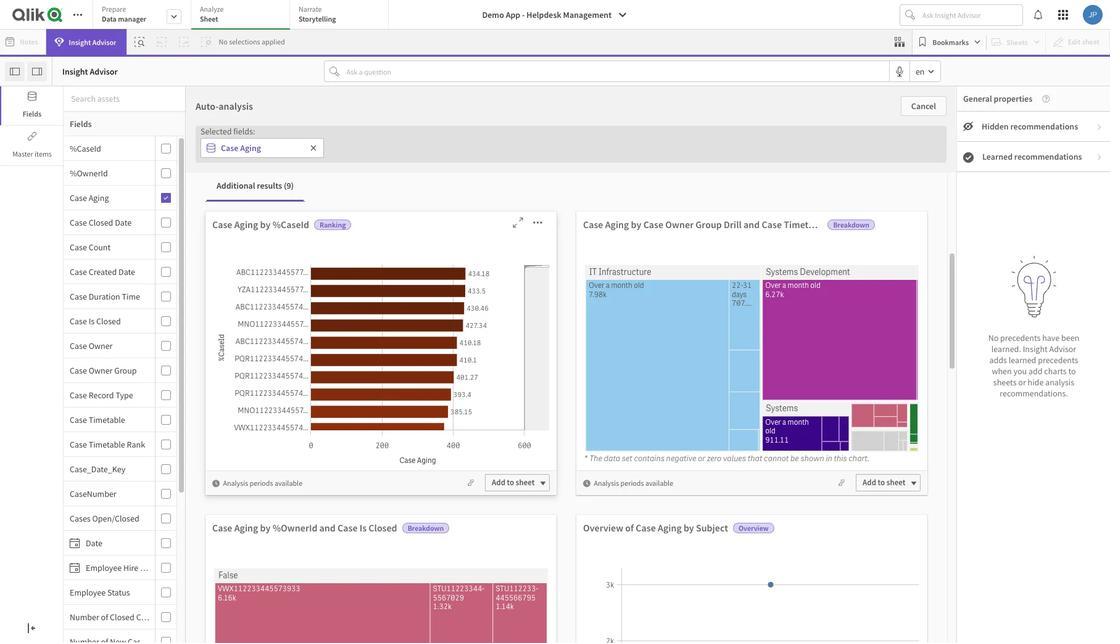 Task type: locate. For each thing, give the bounding box(es) containing it.
0 vertical spatial recommendations
[[1011, 121, 1078, 132]]

set
[[622, 454, 632, 464]]

breakdown
[[834, 220, 870, 230], [408, 524, 444, 533]]

%caseid menu item
[[64, 136, 177, 161]]

or inside no precedents have been learned. insight advisor adds learned precedents when you add charts to sheets or hide analysis recommendations.
[[1019, 377, 1026, 388]]

date button
[[64, 538, 152, 549]]

priority for 203
[[864, 87, 948, 121]]

1 available from the left
[[275, 479, 303, 488]]

time
[[122, 291, 140, 302], [136, 501, 158, 514]]

2 analysis from the left
[[594, 479, 619, 488]]

date right 'hire'
[[140, 563, 157, 574]]

1 vertical spatial employee
[[70, 587, 106, 598]]

1 vertical spatial and
[[320, 522, 336, 535]]

james peterson image
[[1083, 5, 1103, 25]]

2 analysis periods available from the left
[[594, 479, 674, 488]]

0 horizontal spatial priority
[[136, 87, 220, 121]]

0 vertical spatial %ownerid
[[70, 168, 108, 179]]

1 vertical spatial group
[[114, 365, 137, 376]]

-
[[522, 9, 525, 20]]

recommendations inside hidden recommendations button
[[1011, 121, 1078, 132]]

hidden recommendations
[[982, 121, 1078, 132]]

0 vertical spatial insight
[[69, 37, 91, 47]]

insight advisor down insight advisor dropdown button
[[62, 66, 118, 77]]

analysis right small image
[[223, 479, 248, 488]]

employee up number
[[70, 587, 106, 598]]

1 vertical spatial duration
[[89, 291, 120, 302]]

group up type
[[114, 365, 137, 376]]

number
[[105, 202, 136, 215]]

application
[[0, 0, 1110, 644]]

priority
[[168, 202, 198, 215]]

application containing 72
[[0, 0, 1110, 644]]

%caseid down (9)
[[273, 219, 309, 231]]

case record type menu item
[[64, 383, 177, 408]]

zero
[[707, 454, 722, 464]]

periods down set
[[621, 479, 644, 488]]

employee hire date button
[[64, 563, 163, 574]]

0 horizontal spatial or
[[698, 454, 705, 464]]

2 open from the top
[[6, 501, 30, 514]]

owner
[[666, 219, 694, 231], [89, 340, 113, 352], [89, 365, 113, 376]]

duration right vs
[[73, 189, 112, 202]]

1 vertical spatial time
[[136, 501, 158, 514]]

data
[[604, 454, 620, 464]]

1 priority from the left
[[136, 87, 220, 121]]

date down number
[[115, 217, 132, 228]]

cases inside low priority cases 203
[[953, 87, 1021, 121]]

analyze
[[200, 4, 224, 14]]

1 vertical spatial analysis
[[1046, 377, 1075, 388]]

1 vertical spatial %caseid
[[273, 219, 309, 231]]

demo
[[482, 9, 504, 20]]

1 vertical spatial no
[[989, 333, 999, 344]]

priority
[[136, 87, 220, 121], [864, 87, 948, 121]]

2 vertical spatial insight
[[1023, 344, 1048, 355]]

case_date_key button
[[64, 464, 152, 475]]

master items
[[12, 149, 52, 159]]

2 master items button from the left
[[1, 127, 63, 165]]

1 vertical spatial is
[[360, 522, 367, 535]]

data
[[102, 14, 117, 23]]

1 vertical spatial %ownerid
[[273, 522, 318, 535]]

insight
[[69, 37, 91, 47], [62, 66, 88, 77], [1023, 344, 1048, 355]]

that
[[748, 454, 762, 464]]

rank
[[127, 439, 145, 450]]

no inside no precedents have been learned. insight advisor adds learned precedents when you add charts to sheets or hide analysis recommendations.
[[989, 333, 999, 344]]

advisor up the charts at the bottom right
[[1050, 344, 1077, 355]]

the
[[589, 454, 602, 464]]

case duration time menu item
[[64, 285, 177, 309]]

1 analysis from the left
[[223, 479, 248, 488]]

%ownerid
[[70, 168, 108, 179], [273, 522, 318, 535]]

owner up record
[[89, 365, 113, 376]]

duration down created
[[89, 291, 120, 302]]

menu containing %caseid
[[64, 136, 186, 644]]

1 horizontal spatial of
[[138, 202, 146, 215]]

case count button
[[64, 242, 152, 253]]

advisor inside dropdown button
[[92, 37, 116, 47]]

prepare data manager
[[102, 4, 146, 23]]

cases
[[225, 87, 293, 121], [953, 87, 1021, 121], [32, 189, 59, 202], [84, 501, 110, 514], [70, 513, 91, 524], [136, 612, 157, 623]]

narrate
[[299, 4, 322, 14]]

priority inside high priority cases 72
[[136, 87, 220, 121]]

selected
[[201, 126, 232, 137]]

0 horizontal spatial and
[[320, 522, 336, 535]]

1 horizontal spatial sheet
[[887, 478, 906, 488]]

small image inside hidden recommendations button
[[1096, 123, 1104, 131]]

case aging menu item
[[64, 186, 177, 210]]

analysis inside no precedents have been learned. insight advisor adds learned precedents when you add charts to sheets or hide analysis recommendations.
[[1046, 377, 1075, 388]]

2 priority from the left
[[864, 87, 948, 121]]

master
[[12, 149, 33, 159]]

applied
[[262, 37, 285, 46]]

analysis down data
[[594, 479, 619, 488]]

and
[[744, 219, 760, 231], [320, 522, 336, 535]]

overview of case aging by subject
[[583, 522, 728, 535]]

0 horizontal spatial add to sheet button
[[485, 475, 550, 492]]

cannot
[[764, 454, 789, 464]]

open cases vs duration * bubble size represents number of high priority open cases
[[6, 189, 245, 215]]

owner for case owner
[[89, 340, 113, 352]]

priority up selected
[[136, 87, 220, 121]]

number of closed cases button
[[64, 612, 163, 623]]

cases
[[222, 202, 245, 215]]

of
[[138, 202, 146, 215], [625, 522, 634, 535], [101, 612, 108, 623]]

learned recommendations
[[983, 151, 1082, 162]]

0 vertical spatial of
[[138, 202, 146, 215]]

advisor down data
[[92, 37, 116, 47]]

type
[[116, 390, 133, 401]]

0 vertical spatial owner
[[666, 219, 694, 231]]

* the data set contains negative or zero values that cannot be shown in this chart.
[[584, 454, 869, 464]]

1 horizontal spatial is
[[360, 522, 367, 535]]

no left selections
[[219, 37, 228, 46]]

full screen image
[[508, 217, 528, 229]]

analysis right hide
[[1046, 377, 1075, 388]]

case aging up case closed date
[[70, 192, 109, 203]]

date menu item
[[64, 531, 177, 556]]

selections tool image
[[895, 37, 905, 47]]

narrate storytelling
[[299, 4, 336, 23]]

periods right small image
[[250, 479, 273, 488]]

1 analysis periods available from the left
[[223, 479, 303, 488]]

0 vertical spatial group
[[696, 219, 722, 231]]

1 vertical spatial breakdown
[[408, 524, 444, 533]]

case aging inside case aging menu item
[[70, 192, 109, 203]]

small image
[[1096, 123, 1104, 131], [964, 152, 974, 163], [1096, 154, 1104, 161], [583, 480, 591, 487]]

0 horizontal spatial add
[[492, 478, 506, 488]]

2 add to sheet from the left
[[863, 478, 906, 488]]

bookmarks button
[[916, 32, 984, 52]]

0 horizontal spatial add to sheet
[[492, 478, 535, 488]]

contains
[[634, 454, 664, 464]]

employee hire date menu item
[[64, 556, 177, 581]]

sheet for case aging by case owner group drill and case timetable
[[887, 478, 906, 488]]

0 horizontal spatial analysis
[[223, 479, 248, 488]]

overview for overview
[[739, 524, 769, 533]]

0 horizontal spatial case aging
[[70, 192, 109, 203]]

0 vertical spatial insight advisor
[[69, 37, 116, 47]]

0 horizontal spatial breakdown
[[408, 524, 444, 533]]

of inside menu item
[[101, 612, 108, 623]]

bookmarks
[[933, 37, 969, 47]]

date for case created date
[[119, 266, 135, 277]]

1 horizontal spatial periods
[[621, 479, 644, 488]]

high
[[78, 87, 131, 121]]

case timetable menu item
[[64, 408, 177, 433]]

recommendations down hidden recommendations button
[[1015, 151, 1082, 162]]

priority inside low priority cases 203
[[864, 87, 948, 121]]

employee status
[[70, 587, 130, 598]]

help image
[[1033, 95, 1050, 102]]

case duration time
[[70, 291, 140, 302]]

open
[[6, 189, 30, 202], [6, 501, 30, 514]]

203
[[874, 121, 958, 182]]

1 horizontal spatial or
[[1019, 377, 1026, 388]]

date
[[115, 217, 132, 228], [119, 266, 135, 277], [86, 538, 102, 549], [140, 563, 157, 574]]

deselect field image
[[310, 144, 317, 152]]

cases inside high priority cases 72
[[225, 87, 293, 121]]

1 vertical spatial *
[[584, 454, 588, 464]]

1 vertical spatial of
[[625, 522, 634, 535]]

properties
[[994, 93, 1033, 104]]

1 horizontal spatial breakdown
[[834, 220, 870, 230]]

1 vertical spatial open
[[6, 501, 30, 514]]

1 horizontal spatial available
[[646, 479, 674, 488]]

0 vertical spatial is
[[89, 316, 95, 327]]

recommendations down the help image
[[1011, 121, 1078, 132]]

periods for %caseid
[[250, 479, 273, 488]]

0 horizontal spatial analysis
[[219, 100, 253, 112]]

timetable
[[784, 219, 827, 231], [89, 414, 125, 426], [89, 439, 125, 450]]

time right over
[[136, 501, 158, 514]]

1 horizontal spatial case aging
[[221, 143, 261, 154]]

duration inside open cases vs duration * bubble size represents number of high priority open cases
[[73, 189, 112, 202]]

case duration time button
[[64, 291, 152, 302]]

analysis periods available right small image
[[223, 479, 303, 488]]

0 horizontal spatial available
[[275, 479, 303, 488]]

2 vertical spatial owner
[[89, 365, 113, 376]]

case count menu item
[[64, 235, 177, 260]]

1 horizontal spatial analysis
[[594, 479, 619, 488]]

2 horizontal spatial of
[[625, 522, 634, 535]]

master items button
[[0, 127, 63, 165], [1, 127, 63, 165]]

0 vertical spatial or
[[1019, 377, 1026, 388]]

* left the
[[584, 454, 588, 464]]

owner left the drill
[[666, 219, 694, 231]]

1 horizontal spatial analysis periods available
[[594, 479, 674, 488]]

%caseid up %ownerid button
[[70, 143, 101, 154]]

1 horizontal spatial %caseid
[[273, 219, 309, 231]]

auto-analysis
[[196, 100, 253, 112]]

1 add to sheet from the left
[[492, 478, 535, 488]]

2 periods from the left
[[621, 479, 644, 488]]

employee inside menu item
[[86, 563, 122, 574]]

2 vertical spatial advisor
[[1050, 344, 1077, 355]]

0 horizontal spatial %ownerid
[[70, 168, 108, 179]]

case aging down fields:
[[221, 143, 261, 154]]

2 horizontal spatial to
[[1069, 366, 1076, 377]]

case closed date button
[[64, 217, 152, 228]]

1 vertical spatial recommendations
[[1015, 151, 1082, 162]]

values
[[723, 454, 746, 464]]

no up the adds
[[989, 333, 999, 344]]

open left &
[[6, 501, 30, 514]]

employee inside menu item
[[70, 587, 106, 598]]

%ownerid button
[[64, 168, 152, 179]]

to
[[1069, 366, 1076, 377], [507, 478, 514, 488], [878, 478, 885, 488]]

open inside open cases vs duration * bubble size represents number of high priority open cases
[[6, 189, 30, 202]]

insight advisor down data
[[69, 37, 116, 47]]

or left hide
[[1019, 377, 1026, 388]]

add to sheet button
[[485, 475, 550, 492], [856, 475, 921, 492]]

available up case aging by %ownerid and case is closed
[[275, 479, 303, 488]]

precedents up 'learned'
[[1001, 333, 1041, 344]]

1 horizontal spatial add
[[863, 478, 877, 488]]

0 horizontal spatial of
[[101, 612, 108, 623]]

1 horizontal spatial analysis
[[1046, 377, 1075, 388]]

priority down en
[[864, 87, 948, 121]]

available for case
[[646, 479, 674, 488]]

drill
[[724, 219, 742, 231]]

tab list inside application
[[93, 0, 393, 31]]

case is closed menu item
[[64, 309, 177, 334]]

0 vertical spatial duration
[[73, 189, 112, 202]]

1 horizontal spatial and
[[744, 219, 760, 231]]

2 vertical spatial timetable
[[89, 439, 125, 450]]

0 horizontal spatial to
[[507, 478, 514, 488]]

0 horizontal spatial analysis periods available
[[223, 479, 303, 488]]

open left size
[[6, 189, 30, 202]]

0 vertical spatial breakdown
[[834, 220, 870, 230]]

%caseid button
[[64, 143, 152, 154]]

breakdown for case aging by case owner group drill and case timetable
[[834, 220, 870, 230]]

available for %caseid
[[275, 479, 303, 488]]

add to sheet button for case aging by %caseid
[[485, 475, 550, 492]]

casenumber menu item
[[64, 482, 177, 507]]

0 vertical spatial time
[[122, 291, 140, 302]]

fields up master items
[[23, 109, 42, 119]]

date for employee hire date
[[140, 563, 157, 574]]

2 vertical spatial of
[[101, 612, 108, 623]]

1 sheet from the left
[[516, 478, 535, 488]]

menu
[[64, 136, 186, 644]]

general properties
[[964, 93, 1033, 104]]

group left the drill
[[696, 219, 722, 231]]

0 vertical spatial advisor
[[92, 37, 116, 47]]

owner up "case owner group"
[[89, 340, 113, 352]]

advisor up high
[[90, 66, 118, 77]]

employee up employee status
[[86, 563, 122, 574]]

tab list
[[93, 0, 393, 31]]

prepare
[[102, 4, 126, 14]]

0 horizontal spatial group
[[114, 365, 137, 376]]

1 horizontal spatial add to sheet button
[[856, 475, 921, 492]]

0 vertical spatial open
[[6, 189, 30, 202]]

1 vertical spatial timetable
[[89, 414, 125, 426]]

to inside no precedents have been learned. insight advisor adds learned precedents when you add charts to sheets or hide analysis recommendations.
[[1069, 366, 1076, 377]]

case aging by %ownerid and case is closed
[[212, 522, 397, 535]]

results
[[257, 180, 282, 192]]

owner for case owner group
[[89, 365, 113, 376]]

case timetable rank button
[[64, 439, 152, 450]]

add to sheet button for case aging by case owner group drill and case timetable
[[856, 475, 921, 492]]

case owner button
[[64, 340, 152, 352]]

1 horizontal spatial add to sheet
[[863, 478, 906, 488]]

employee for employee hire date
[[86, 563, 122, 574]]

0 horizontal spatial is
[[89, 316, 95, 327]]

available down contains
[[646, 479, 674, 488]]

add to sheet for case aging by %caseid
[[492, 478, 535, 488]]

hide assets image
[[10, 66, 20, 76]]

1 vertical spatial precedents
[[1038, 355, 1079, 366]]

breakdown for case aging by %ownerid and case is closed
[[408, 524, 444, 533]]

0 vertical spatial analysis
[[219, 100, 253, 112]]

* left 'bubble'
[[6, 202, 11, 215]]

to for case aging by case owner group drill and case timetable
[[878, 478, 885, 488]]

0 vertical spatial no
[[219, 37, 228, 46]]

1 vertical spatial owner
[[89, 340, 113, 352]]

1 open from the top
[[6, 189, 30, 202]]

0 horizontal spatial overview
[[583, 522, 624, 535]]

case created date
[[70, 266, 135, 277]]

case closed date
[[70, 217, 132, 228]]

%ownerid inside %ownerid menu item
[[70, 168, 108, 179]]

0 vertical spatial %caseid
[[70, 143, 101, 154]]

precedents down the have
[[1038, 355, 1079, 366]]

date right created
[[119, 266, 135, 277]]

0 horizontal spatial *
[[6, 202, 11, 215]]

insight advisor
[[69, 37, 116, 47], [62, 66, 118, 77]]

analysis
[[219, 100, 253, 112], [1046, 377, 1075, 388]]

1 horizontal spatial no
[[989, 333, 999, 344]]

fields
[[23, 109, 42, 119], [70, 119, 92, 130]]

2 add to sheet button from the left
[[856, 475, 921, 492]]

tab list containing prepare
[[93, 0, 393, 31]]

2 sheet from the left
[[887, 478, 906, 488]]

0 horizontal spatial %caseid
[[70, 143, 101, 154]]

by for %ownerid
[[260, 522, 271, 535]]

items
[[35, 149, 52, 159]]

time down case created date menu item
[[122, 291, 140, 302]]

recommendations inside learned recommendations button
[[1015, 151, 1082, 162]]

0 vertical spatial employee
[[86, 563, 122, 574]]

learned recommendations button
[[957, 142, 1110, 172]]

1 horizontal spatial fields
[[70, 119, 92, 130]]

1 horizontal spatial group
[[696, 219, 722, 231]]

1 vertical spatial case aging
[[70, 192, 109, 203]]

0 horizontal spatial no
[[219, 37, 228, 46]]

aging
[[240, 143, 261, 154], [89, 192, 109, 203], [234, 219, 258, 231], [605, 219, 629, 231], [234, 522, 258, 535], [658, 522, 682, 535]]

analysis up selected fields:
[[219, 100, 253, 112]]

1 horizontal spatial overview
[[739, 524, 769, 533]]

fields up %caseid button
[[70, 119, 92, 130]]

1 horizontal spatial *
[[584, 454, 588, 464]]

be
[[790, 454, 799, 464]]

Ask Insight Advisor text field
[[920, 5, 1023, 25]]

analysis periods available down set
[[594, 479, 674, 488]]

2 add from the left
[[863, 478, 877, 488]]

1 horizontal spatial to
[[878, 478, 885, 488]]

2 available from the left
[[646, 479, 674, 488]]

0 horizontal spatial sheet
[[516, 478, 535, 488]]

0 vertical spatial *
[[6, 202, 11, 215]]

1 add from the left
[[492, 478, 506, 488]]

or left zero
[[698, 454, 705, 464]]

cancel
[[912, 101, 936, 112]]

have
[[1043, 333, 1060, 344]]

%caseid
[[70, 143, 101, 154], [273, 219, 309, 231]]

no for no precedents have been learned. insight advisor adds learned precedents when you add charts to sheets or hide analysis recommendations.
[[989, 333, 999, 344]]

1 horizontal spatial priority
[[864, 87, 948, 121]]

0 horizontal spatial periods
[[250, 479, 273, 488]]

1 add to sheet button from the left
[[485, 475, 550, 492]]

1 periods from the left
[[250, 479, 273, 488]]



Task type: describe. For each thing, give the bounding box(es) containing it.
is inside menu item
[[89, 316, 95, 327]]

chart.
[[849, 454, 869, 464]]

sheets
[[994, 377, 1017, 388]]

case created date menu item
[[64, 260, 177, 285]]

by for %caseid
[[260, 219, 271, 231]]

sheet
[[200, 14, 218, 23]]

open for open & resolved cases over time
[[6, 501, 30, 514]]

overview for overview of case aging by subject
[[583, 522, 624, 535]]

represents
[[60, 202, 103, 215]]

0 vertical spatial case aging
[[221, 143, 261, 154]]

no precedents have been learned. insight advisor adds learned precedents when you add charts to sheets or hide analysis recommendations.
[[989, 333, 1080, 399]]

sheet for case aging by %caseid
[[516, 478, 535, 488]]

over
[[112, 501, 134, 514]]

hide properties image
[[32, 66, 42, 76]]

been
[[1062, 333, 1080, 344]]

hidden recommendations button
[[957, 112, 1110, 142]]

recommendations for hidden recommendations
[[1011, 121, 1078, 132]]

casenumber button
[[64, 489, 152, 500]]

charts
[[1045, 366, 1067, 377]]

demo app - helpdesk management button
[[475, 5, 635, 25]]

storytelling
[[299, 14, 336, 23]]

negative
[[666, 454, 696, 464]]

small image
[[212, 480, 220, 487]]

0 vertical spatial and
[[744, 219, 760, 231]]

1 vertical spatial advisor
[[90, 66, 118, 77]]

case is closed
[[70, 316, 121, 327]]

case owner group button
[[64, 365, 152, 376]]

case count
[[70, 242, 111, 253]]

time inside menu item
[[122, 291, 140, 302]]

1 horizontal spatial %ownerid
[[273, 522, 318, 535]]

group inside menu item
[[114, 365, 137, 376]]

insight inside no precedents have been learned. insight advisor adds learned precedents when you add charts to sheets or hide analysis recommendations.
[[1023, 344, 1048, 355]]

this
[[834, 454, 847, 464]]

case record type
[[70, 390, 133, 401]]

no for no selections applied
[[219, 37, 228, 46]]

cases open/closed menu item
[[64, 507, 177, 531]]

case_date_key menu item
[[64, 457, 177, 482]]

additional
[[217, 180, 255, 192]]

1 vertical spatial insight
[[62, 66, 88, 77]]

additional results (9)
[[217, 180, 294, 192]]

aging inside case aging menu item
[[89, 192, 109, 203]]

case inside menu item
[[70, 291, 87, 302]]

open
[[199, 202, 220, 215]]

app
[[506, 9, 521, 20]]

number of new cases menu item
[[64, 630, 177, 644]]

cases open/closed
[[70, 513, 139, 524]]

case closed date menu item
[[64, 210, 177, 235]]

insight advisor inside dropdown button
[[69, 37, 116, 47]]

helpdesk
[[527, 9, 562, 20]]

case owner menu item
[[64, 334, 177, 359]]

priority for 72
[[136, 87, 220, 121]]

open & resolved cases over time
[[6, 501, 158, 514]]

duration inside menu item
[[89, 291, 120, 302]]

analysis for case aging by case owner group drill and case timetable
[[594, 479, 619, 488]]

periods for case
[[621, 479, 644, 488]]

learned.
[[992, 344, 1022, 355]]

additional results (9) button
[[207, 172, 304, 201]]

1 vertical spatial insight advisor
[[62, 66, 118, 77]]

subject
[[696, 522, 728, 535]]

casenumber
[[70, 489, 116, 500]]

low priority cases 203
[[810, 87, 1021, 182]]

auto-
[[196, 100, 219, 112]]

analysis periods available for case
[[594, 479, 674, 488]]

cases open/closed button
[[64, 513, 152, 524]]

of for number of closed cases
[[101, 612, 108, 623]]

1 vertical spatial or
[[698, 454, 705, 464]]

to for case aging by %caseid
[[507, 478, 514, 488]]

created
[[89, 266, 117, 277]]

hire
[[123, 563, 138, 574]]

hide
[[1028, 377, 1044, 388]]

by for case
[[631, 219, 642, 231]]

%ownerid menu item
[[64, 161, 177, 186]]

case record type button
[[64, 390, 152, 401]]

bubble
[[12, 202, 41, 215]]

view disabled image
[[964, 122, 973, 131]]

manager
[[118, 14, 146, 23]]

* inside open cases vs duration * bubble size represents number of high priority open cases
[[6, 202, 11, 215]]

number of closed cases menu item
[[64, 606, 177, 630]]

0 vertical spatial timetable
[[784, 219, 827, 231]]

case timetable rank
[[70, 439, 145, 450]]

case owner group
[[70, 365, 137, 376]]

add for case aging by %caseid
[[492, 478, 506, 488]]

of inside open cases vs duration * bubble size represents number of high priority open cases
[[138, 202, 146, 215]]

en button
[[910, 61, 940, 81]]

case timetable button
[[64, 414, 152, 426]]

smart search image
[[135, 37, 145, 47]]

adds
[[990, 355, 1007, 366]]

in
[[826, 454, 832, 464]]

fields:
[[233, 126, 255, 137]]

1 master items button from the left
[[0, 127, 63, 165]]

72
[[158, 121, 214, 182]]

cases inside open cases vs duration * bubble size represents number of high priority open cases
[[32, 189, 59, 202]]

%caseid inside %caseid menu item
[[70, 143, 101, 154]]

hidden
[[982, 121, 1009, 132]]

analysis for case aging by %caseid
[[223, 479, 248, 488]]

0 horizontal spatial fields
[[23, 109, 42, 119]]

142
[[509, 121, 593, 182]]

timetable for case timetable rank
[[89, 439, 125, 450]]

case owner group menu item
[[64, 359, 177, 383]]

general
[[964, 93, 992, 104]]

(9)
[[284, 180, 294, 192]]

Ask a question text field
[[344, 61, 889, 81]]

Search assets text field
[[64, 88, 186, 110]]

recommendations for learned recommendations
[[1015, 151, 1082, 162]]

case timetable
[[70, 414, 125, 426]]

employee status menu item
[[64, 581, 177, 606]]

0 vertical spatial precedents
[[1001, 333, 1041, 344]]

add
[[1029, 366, 1043, 377]]

date down cases open/closed
[[86, 538, 102, 549]]

employee for employee status
[[70, 587, 106, 598]]

analyze sheet
[[200, 4, 224, 23]]

management
[[563, 9, 612, 20]]

selections
[[229, 37, 260, 46]]

insight inside dropdown button
[[69, 37, 91, 47]]

date for case closed date
[[115, 217, 132, 228]]

&
[[32, 501, 39, 514]]

more image
[[528, 217, 548, 229]]

timetable for case timetable
[[89, 414, 125, 426]]

case timetable rank menu item
[[64, 433, 177, 457]]

vs
[[61, 189, 71, 202]]

of for overview of case aging by subject
[[625, 522, 634, 535]]

menu inside application
[[64, 136, 186, 644]]

status
[[107, 587, 130, 598]]

case aging by %caseid
[[212, 219, 309, 231]]

record
[[89, 390, 114, 401]]

employee status button
[[64, 587, 152, 598]]

employee hire date
[[86, 563, 157, 574]]

en
[[916, 66, 925, 77]]

advisor inside no precedents have been learned. insight advisor adds learned precedents when you add charts to sheets or hide analysis recommendations.
[[1050, 344, 1077, 355]]

add for case aging by case owner group drill and case timetable
[[863, 478, 877, 488]]

case created date button
[[64, 266, 152, 277]]

add to sheet for case aging by case owner group drill and case timetable
[[863, 478, 906, 488]]

analysis periods available for %caseid
[[223, 479, 303, 488]]

case aging by case owner group drill and case timetable
[[583, 219, 827, 231]]

open for open cases vs duration * bubble size represents number of high priority open cases
[[6, 189, 30, 202]]

cancel button
[[901, 96, 947, 116]]



Task type: vqa. For each thing, say whether or not it's contained in the screenshot.
topmost What
no



